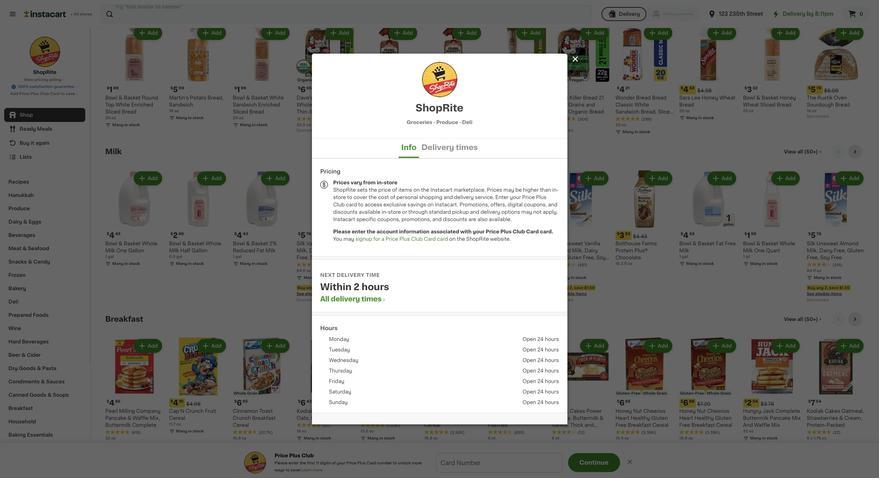 Task type: locate. For each thing, give the bounding box(es) containing it.
2, for silk unsweet almond milk, dairy free, gluten free, soy free
[[825, 286, 828, 290]]

1 gluten- from the left
[[616, 392, 631, 396]]

43 for bowl & basket whole milk one gallon
[[115, 232, 121, 236]]

price down account
[[386, 237, 398, 242]]

cinnamon
[[233, 409, 258, 414], [424, 409, 449, 414]]

buy any 2, save $1 see eligible items inside product group
[[424, 454, 461, 464]]

delivery inside tab
[[422, 144, 454, 151]]

$ up waffles,
[[553, 400, 556, 404]]

1 horizontal spatial grains
[[442, 96, 458, 100]]

seeds for dave's killer bread 21 whole grains and seeds organic bread
[[552, 110, 567, 115]]

delivery inside "treatment tracker modal" dialog
[[404, 463, 430, 469]]

1 vertical spatial 87
[[497, 232, 502, 236]]

info tab
[[399, 139, 419, 158]]

beverages down dairy & eggs
[[8, 233, 35, 238]]

1 horizontal spatial unsweet
[[817, 241, 838, 246]]

discounts
[[333, 210, 358, 215], [443, 217, 467, 222]]

0 horizontal spatial cinnamon
[[233, 409, 258, 414]]

dave's inside dave's killer bread 21 whole grains and seeds organic bread
[[552, 96, 568, 100]]

2 horizontal spatial 0.5
[[488, 255, 494, 259]]

1 horizontal spatial buy any 2, save $1 see eligible items
[[424, 454, 461, 464]]

2 $1 from the left
[[457, 454, 461, 458]]

oz inside $ 4 10 $4.98 cap'n crunch fruit cereal 11.7 oz
[[176, 423, 181, 427]]

plus
[[30, 92, 39, 96], [536, 195, 547, 200], [500, 230, 512, 234], [399, 237, 410, 242], [289, 454, 300, 459], [357, 462, 366, 466]]

buy any 2, save $1 see eligible items for cinnamon toast crunch breakfast cereal
[[233, 454, 269, 464]]

3 milk, from the left
[[807, 248, 818, 253]]

may right you
[[344, 237, 354, 242]]

1 silk from the left
[[297, 241, 305, 246]]

basket
[[124, 96, 141, 100], [251, 96, 268, 100], [762, 96, 779, 100], [124, 241, 141, 246], [188, 241, 204, 246], [251, 241, 268, 246], [379, 241, 396, 246], [443, 241, 460, 246], [698, 241, 715, 246], [762, 241, 779, 246]]

0 vertical spatial times
[[456, 144, 478, 151]]

many down the "bowl & basket white sandwich enriched sliced bread 20 oz"
[[240, 123, 251, 127]]

1 horizontal spatial reduced
[[360, 248, 383, 253]]

43 for bowl & basket 1% low fat milk
[[434, 232, 439, 236]]

4 24 from the top
[[538, 369, 544, 374]]

gluten- for 6
[[616, 392, 631, 396]]

$ inside $ 3 87
[[426, 86, 428, 90]]

1 horizontal spatial sandwich
[[233, 103, 257, 107]]

1 vertical spatial coupons,
[[377, 217, 400, 222]]

sourdough
[[807, 103, 834, 107]]

see for silk unsweet vanilla almond milk, dairy free, gluten free, soy free
[[552, 292, 559, 296]]

gal inside the bowl & basket 1% low fat milk 1 gal
[[427, 255, 433, 259]]

7 open from the top
[[523, 400, 536, 405]]

loaf inside 'wonder bread bread classic white sandwich bread, sliced white bread, 20 oz loaf'
[[616, 124, 627, 129]]

0 horizontal spatial grains
[[313, 103, 329, 107]]

in down bowl & basket fat free milk 1 gal
[[698, 262, 702, 266]]

next delivery time
[[320, 273, 380, 278]]

$ down whole grain
[[234, 400, 237, 404]]

4 up bowl & basket whole milk one gallon 1 gal
[[109, 232, 115, 239]]

0 horizontal spatial produce
[[8, 206, 30, 211]]

$ up bowl & basket 2% reduced fat milk 1 gal
[[234, 232, 237, 236]]

1 heart from the left
[[616, 416, 629, 421]]

4 inside $ 4 10 $4.98 cap'n crunch fruit cereal 11.7 oz
[[173, 400, 178, 407]]

coupons, up not at right
[[524, 203, 547, 207]]

add
[[148, 30, 158, 35], [211, 30, 222, 35], [275, 30, 285, 35], [339, 30, 349, 35], [403, 30, 413, 35], [467, 30, 477, 35], [530, 30, 541, 35], [594, 30, 604, 35], [658, 30, 668, 35], [722, 30, 732, 35], [785, 30, 796, 35], [849, 30, 860, 35], [10, 92, 18, 96], [148, 176, 158, 181], [211, 176, 222, 181], [275, 176, 285, 181], [339, 176, 349, 181], [594, 176, 604, 181], [658, 176, 668, 181], [722, 176, 732, 181], [785, 176, 796, 181], [849, 176, 860, 181], [148, 344, 158, 349], [211, 344, 222, 349], [275, 344, 285, 349], [339, 344, 349, 349], [530, 344, 541, 349], [594, 344, 604, 349], [658, 344, 668, 349], [722, 344, 732, 349], [785, 344, 796, 349], [849, 344, 860, 349]]

$5.76 original price: $6.09 element
[[807, 85, 865, 94]]

1 vertical spatial view all (50+)
[[784, 317, 818, 322]]

0 horizontal spatial complete
[[132, 423, 156, 428]]

enriched
[[131, 103, 153, 107], [258, 103, 280, 107]]

0 horizontal spatial 64 fl oz
[[297, 269, 311, 273]]

3 item carousel region from the top
[[105, 313, 865, 468]]

(22)
[[833, 431, 841, 435]]

1 cinnamon from the left
[[233, 409, 258, 414]]

2 enriched from the left
[[258, 103, 280, 107]]

bread inside the "bowl & basket white sandwich enriched sliced bread 20 oz"
[[249, 110, 264, 115]]

87 for 2
[[497, 232, 502, 236]]

view all (50+)
[[784, 150, 818, 155], [784, 317, 818, 322]]

almond for unsweet
[[840, 241, 859, 246]]

save for honey nut cheerios heart healthy gluten free breakfast cereal
[[638, 454, 647, 458]]

1 kodiak from the left
[[297, 409, 313, 414]]

may inside please enter the account information associated with your price plus club card card. you may signup for a price plus club card card on the shoprite website.
[[344, 237, 354, 242]]

1 horizontal spatial soy
[[596, 256, 606, 260]]

6 ct down the pastries
[[488, 437, 496, 441]]

(3.52k)
[[450, 431, 465, 435]]

4 down 'promotions,'
[[428, 232, 433, 239]]

orders
[[461, 463, 482, 469]]

be
[[516, 188, 522, 193]]

2 horizontal spatial cakes
[[825, 409, 840, 414]]

1 view all (50+) from the top
[[784, 150, 818, 155]]

2 reduced from the left
[[360, 248, 383, 253]]

64 fl oz left the next
[[297, 269, 311, 273]]

sponsored badge image
[[807, 115, 828, 119], [297, 129, 318, 133], [552, 129, 573, 133], [297, 298, 318, 303], [552, 298, 573, 303], [807, 298, 828, 303], [552, 451, 573, 455]]

2 horizontal spatial $ 6 65
[[617, 400, 631, 407]]

$ 1 99 for bowl & basket round top white enriched sliced bread
[[107, 86, 119, 93]]

$3.76
[[761, 402, 774, 407]]

produce down balance
[[436, 120, 458, 125]]

waffle inside pearl milling company pancake & waffle mix, buttermilk complete
[[133, 416, 149, 421]]

0 horizontal spatial $4.98
[[186, 402, 201, 407]]

delivery for delivery by 8:11pm
[[783, 11, 806, 16]]

bowl inside the bowl & basket round top white enriched sliced bread 20 oz
[[105, 96, 117, 100]]

many in stock
[[176, 116, 204, 120], [686, 116, 714, 120], [112, 123, 140, 127], [240, 123, 268, 127], [623, 130, 650, 134], [112, 262, 140, 266], [176, 262, 204, 266], [240, 262, 268, 266], [686, 262, 714, 266], [750, 262, 778, 266], [304, 276, 331, 280], [559, 276, 586, 280], [814, 276, 842, 280], [176, 430, 204, 434], [304, 437, 331, 441], [367, 437, 395, 441], [750, 437, 778, 441]]

1 vertical spatial view all (50+) button
[[781, 313, 826, 327]]

plus left get
[[357, 462, 366, 466]]

1 horizontal spatial instacart
[[430, 188, 452, 193]]

0 horizontal spatial fl
[[303, 269, 306, 273]]

instacart up you
[[333, 217, 355, 222]]

3 cakes from the left
[[825, 409, 840, 414]]

see for cinnamon toast crunch breakfast cereal
[[233, 460, 240, 464]]

1 milk, from the left
[[297, 248, 308, 253]]

$ 4 43 for bowl & basket 2% reduced fat milk
[[234, 232, 248, 239]]

basket inside the bowl & basket round top white enriched sliced bread 20 oz
[[124, 96, 141, 100]]

(3.38k) for 6
[[642, 431, 656, 435]]

1 healthy from the left
[[631, 416, 650, 421]]

1 horizontal spatial seeds
[[552, 110, 567, 115]]

& inside the bowl & basket 1% low fat milk 1 gal
[[437, 241, 441, 246]]

view all (50+) button for 5
[[781, 145, 826, 159]]

1 horizontal spatial cheerios
[[707, 409, 729, 414]]

stock down (289)
[[639, 130, 650, 134]]

milk
[[105, 148, 122, 156], [105, 248, 115, 253], [169, 248, 179, 253], [266, 248, 275, 253], [393, 248, 403, 253], [433, 248, 443, 253], [679, 248, 689, 253], [743, 248, 753, 253]]

unsweet inside silk unsweet almond milk, dairy free, gluten free, soy free
[[817, 241, 838, 246]]

bread, inside martin's potato bread, sandwich 18 oz
[[208, 96, 223, 100]]

32 down the pearl
[[105, 437, 110, 441]]

fat for bowl & basket 1% low fat milk 1 gal
[[424, 248, 432, 253]]

54 for 2
[[753, 400, 758, 404]]

98
[[689, 400, 694, 404]]

43 for bowl & basket 2% reduced fat milk
[[243, 232, 248, 236]]

16 inside the rustik oven sourdough bread 16 oz
[[807, 109, 811, 113]]

product group containing 7
[[807, 338, 865, 457]]

1 horizontal spatial your
[[473, 230, 485, 234]]

4 left the 10
[[173, 400, 178, 407]]

loaf down wonder
[[616, 124, 627, 129]]

0 vertical spatial beverages
[[8, 233, 35, 238]]

many down silk unsweet vanilla almond milk, dairy free, gluten free, soy free
[[559, 276, 570, 280]]

18.8 down '$ 6 98 $7.20 honey nut cheerios heart healthy gluten free breakfast cereal'
[[679, 437, 688, 441]]

$3.33 original price: $4.43 element
[[616, 231, 674, 240]]

bowl inside 'bowl & basket honey wheat sliced bread 20 oz'
[[743, 96, 755, 100]]

1 horizontal spatial enter
[[352, 230, 366, 234]]

& for bowl & basket fat free milk 1 gal
[[693, 241, 697, 246]]

milk, inside silk vanilla almond milk, dairy free, gluten free, soy free
[[297, 248, 308, 253]]

round
[[142, 96, 158, 100]]

1 buy any 2, save $1.50 see eligible items from the left
[[297, 286, 340, 296]]

free inside silk vanilla almond milk, dairy free, gluten free, soy free
[[321, 256, 332, 260]]

healthy inside '$ 6 98 $7.20 honey nut cheerios heart healthy gluten free breakfast cereal'
[[695, 416, 714, 421]]

1 vertical spatial 16
[[297, 430, 301, 434]]

$ 2 99
[[170, 232, 184, 239], [362, 232, 375, 239]]

items for silk unsweet vanilla almond milk, dairy free, gluten free, soy free
[[576, 292, 587, 296]]

1 horizontal spatial wheat
[[743, 103, 759, 107]]

1 $1.50 from the left
[[329, 286, 340, 290]]

2 horizontal spatial crunch
[[424, 416, 442, 421]]

all
[[797, 150, 803, 155], [797, 317, 803, 322]]

items for honey nut cheerios heart healthy gluten free breakfast cereal
[[640, 460, 651, 464]]

1 2% from the left
[[269, 241, 277, 246]]

2,
[[314, 286, 318, 290], [570, 286, 573, 290], [825, 286, 828, 290], [251, 454, 254, 458], [442, 454, 446, 458], [633, 454, 637, 458]]

silk for silk unsweet almond milk, dairy free, gluten free, soy free
[[807, 241, 815, 246]]

milk inside bowl & basket whole milk one gallon 1 gal
[[105, 248, 115, 253]]

milk inside bowl & basket whole milk half gallon 0.5 gal
[[169, 248, 179, 253]]

times inside tab
[[456, 144, 478, 151]]

(3.38k)
[[642, 431, 656, 435], [705, 431, 720, 435]]

99 up for
[[370, 232, 375, 236]]

almond for vanilla
[[324, 241, 343, 246]]

card down 100% satisfaction guarantee
[[50, 92, 60, 96]]

0 horizontal spatial pancake
[[105, 416, 126, 421]]

43 up bowl & basket 2% reduced fat milk 1 gal
[[243, 232, 248, 236]]

& inside bowl & basket fat free milk 1 gal
[[693, 241, 697, 246]]

cheerios inside '$ 6 98 $7.20 honey nut cheerios heart healthy gluten free breakfast cereal'
[[707, 409, 729, 414]]

items down the (431)
[[576, 292, 587, 296]]

(289)
[[642, 118, 652, 122]]

1 $1 from the left
[[265, 454, 269, 458]]

0 horizontal spatial waffle
[[133, 416, 149, 421]]

crunch right cereals
[[424, 416, 442, 421]]

bowl inside the "bowl & basket white sandwich enriched sliced bread 20 oz"
[[233, 96, 245, 100]]

crunch down $4.10 original price: $4.98 element at the bottom left of page
[[186, 409, 204, 414]]

dave's for dave's killer bread 21 whole grains and seeds organic bread
[[552, 96, 568, 100]]

11.7
[[169, 423, 176, 427]]

1 vanilla from the left
[[306, 241, 322, 246]]

20 oz
[[616, 123, 626, 127]]

2 horizontal spatial sandwich
[[616, 110, 640, 115]]

in down silk unsweet almond milk, dairy free, gluten free, soy free at bottom
[[826, 276, 830, 280]]

sandwich inside martin's potato bread, sandwich 18 oz
[[169, 103, 193, 107]]

0 vertical spatial 87
[[434, 86, 439, 90]]

1 horizontal spatial 32
[[743, 430, 748, 434]]

vanilla,
[[552, 423, 569, 428]]

54 right 7
[[816, 400, 821, 404]]

honey inside sara lee honey wheat bread 20 oz
[[702, 96, 718, 100]]

0 horizontal spatial one
[[116, 248, 127, 253]]

fl for silk unsweet almond milk, dairy free, gluten free, soy free
[[813, 269, 816, 273]]

protein- inside kodiak cakes oatmeal, strawberries & cream, protein-packed
[[807, 423, 827, 428]]

2 nut from the left
[[697, 409, 706, 414]]

43 up bowl & basket fat free milk 1 gal
[[689, 232, 695, 236]]

0.5 inside bowl & basket whole milk half gallon 0.5 gal
[[169, 255, 175, 259]]

2 vertical spatial item carousel region
[[105, 313, 865, 468]]

unsweet for milk,
[[562, 241, 583, 246]]

76 up the rustik
[[817, 86, 821, 90]]

1 18.8 from the left
[[424, 437, 432, 441]]

21 inside dave's killer bread 21 whole grains and seeds organic bread
[[599, 96, 604, 100]]

it
[[31, 141, 34, 146]]

wonder bread bread classic white sandwich bread, sliced white bread, 20 oz loaf
[[616, 96, 673, 129]]

soy for silk vanilla almond milk, dairy free, gluten free, soy free
[[310, 256, 320, 260]]

hanukkah link
[[4, 189, 85, 202]]

hours for monday
[[545, 337, 559, 342]]

packed right (12)
[[588, 430, 607, 435]]

basket for bowl & basket 2% reduced fat milk
[[251, 241, 268, 246]]

items inside prices vary from in-store shoprite sets the price of items on the instacart marketplace. prices may be higher than in- store to cover the cost of personal shopping and delivery service. enter your price plus club card to access exclusive savings on instacart. promotions, offers, digital coupons, and discounts available in-store or through standard pickup and delivery options may not apply. instacart specific coupons, promotions, and discounts are also available.
[[399, 188, 412, 193]]

5 up silk unsweet almond milk, dairy free, gluten free, soy free at bottom
[[811, 232, 816, 239]]

1 20.5 from the top
[[297, 123, 305, 127]]

2% for bowl & basket 2% reduced fat milk 1 gal
[[269, 241, 277, 246]]

99 up top
[[113, 86, 119, 90]]

24 for wednesday
[[538, 358, 544, 363]]

2 buy any 2, save $1.50 see eligible items from the left
[[552, 286, 595, 296]]

0 horizontal spatial instacart
[[333, 217, 355, 222]]

breakfast inside product group
[[444, 416, 467, 421]]

enter
[[352, 230, 366, 234], [289, 462, 299, 466]]

waffle right and in the right bottom of the page
[[754, 423, 770, 428]]

unsweet up the (431)
[[562, 241, 583, 246]]

packed inside kodiak cakes oatmeal, strawberries & cream, protein-packed
[[827, 423, 845, 428]]

coupons, up account
[[377, 217, 400, 222]]

0 horizontal spatial prices
[[333, 180, 350, 185]]

0 horizontal spatial $ 6 65
[[234, 400, 248, 407]]

gal inside bowl & basket fat free milk 1 gal
[[682, 255, 688, 259]]

again
[[35, 141, 49, 146]]

2 healthy from the left
[[695, 416, 714, 421]]

2 horizontal spatial kodiak
[[807, 409, 824, 414]]

buttermilk up 32 oz
[[105, 423, 131, 428]]

$ 4 10 $4.98 cap'n crunch fruit cereal 11.7 oz
[[169, 400, 216, 427]]

2 horizontal spatial silk
[[807, 241, 815, 246]]

bakery link
[[4, 282, 85, 296]]

2 killer from the left
[[570, 96, 582, 100]]

7 24 from the top
[[538, 400, 544, 405]]

pancake inside hungry jack complete buttermilk pancake mix and waffle mix 32 oz
[[770, 416, 791, 421]]

5 for martin's potato bread, sandwich
[[173, 86, 178, 93]]

whole
[[297, 103, 312, 107], [552, 103, 567, 107], [327, 110, 343, 115], [142, 241, 157, 246], [206, 241, 221, 246], [780, 241, 795, 246], [234, 392, 246, 396], [643, 392, 656, 396], [707, 392, 720, 396]]

18.8 up get free delivery on next 3 orders
[[424, 437, 432, 441]]

gallon for 2
[[192, 248, 207, 253]]

4 up wonder
[[620, 86, 625, 93]]

almond down card.
[[552, 248, 571, 253]]

1 horizontal spatial gallon
[[192, 248, 207, 253]]

1 horizontal spatial ct
[[555, 437, 559, 441]]

$ 4 43 down 'promotions,'
[[426, 232, 439, 239]]

soy inside silk unsweet almond milk, dairy free, gluten free, soy free
[[820, 256, 830, 260]]

deli down bakery
[[8, 300, 18, 305]]

basket inside the "bowl & basket white sandwich enriched sliced bread 20 oz"
[[251, 96, 268, 100]]

on down associated
[[449, 237, 456, 242]]

produce down hanukkah
[[8, 206, 30, 211]]

policy
[[49, 78, 61, 82]]

1 open 24 hours from the top
[[523, 337, 559, 342]]

protein for classic
[[331, 409, 349, 414]]

basket inside 'bowl & basket honey wheat sliced bread 20 oz'
[[762, 96, 779, 100]]

1 gal from the left
[[108, 255, 114, 259]]

your inside please enter the account information associated with your price plus club card card. you may signup for a price plus club card card on the shoprite website.
[[473, 230, 485, 234]]

bread inside sara lee honey wheat bread 20 oz
[[679, 103, 694, 107]]

0 horizontal spatial your
[[337, 462, 346, 466]]

1 horizontal spatial killer
[[570, 96, 582, 100]]

1 horizontal spatial dave's
[[552, 96, 568, 100]]

2 cinnamon toast crunch breakfast cereal from the left
[[424, 409, 467, 428]]

hours for tuesday
[[545, 348, 559, 353]]

2 all from the top
[[797, 317, 803, 322]]

& inside bowl & basket whole milk one gallon 1 gal
[[119, 241, 123, 246]]

unsweet
[[562, 241, 583, 246], [817, 241, 838, 246]]

6 open from the top
[[523, 390, 536, 395]]

1 horizontal spatial waffle
[[754, 423, 770, 428]]

0 vertical spatial card
[[346, 203, 357, 207]]

43 for bowl & basket fat free milk
[[689, 232, 695, 236]]

eligible for honey nut cheerios heart healthy gluten free breakfast cereal
[[624, 460, 639, 464]]

1 cinnamon toast crunch breakfast cereal from the left
[[233, 409, 276, 428]]

3 open 24 hours from the top
[[523, 358, 559, 363]]

available.
[[489, 217, 512, 222]]

buttermilk
[[573, 416, 598, 421], [743, 416, 769, 421], [105, 423, 131, 428]]

open 24 hours for sunday
[[523, 400, 559, 405]]

6 ct down fluffy,
[[552, 437, 559, 441]]

1 soy from the left
[[310, 256, 320, 260]]

4 for bowl & basket 2% reduced fat milk
[[237, 232, 242, 239]]

$ inside $ 4 10 $4.98 cap'n crunch fruit cereal 11.7 oz
[[170, 400, 173, 404]]

6 x 1.76 oz
[[807, 437, 827, 441]]

& for bowl & basket 1% low fat milk 1 gal
[[437, 241, 441, 246]]

1 horizontal spatial buy any 2, save $1.50 see eligible items
[[552, 286, 595, 296]]

associated
[[431, 230, 459, 234]]

1 all from the top
[[797, 150, 803, 155]]

54 inside $ 7 54
[[816, 400, 821, 404]]

silk inside silk unsweet almond milk, dairy free, gluten free, soy free
[[807, 241, 815, 246]]

price up the website.
[[486, 230, 499, 234]]

honey down 98
[[679, 409, 696, 414]]

2 $ 2 99 from the left
[[362, 232, 375, 239]]

buy any 2, save $1 see eligible items down (3.52k)
[[424, 454, 461, 464]]

43
[[689, 86, 695, 90], [115, 232, 121, 236], [243, 232, 248, 236], [434, 232, 439, 236], [689, 232, 695, 236], [306, 400, 312, 404]]

0 horizontal spatial times
[[361, 296, 382, 303]]

$ left 98
[[681, 400, 683, 404]]

mix left the strawberries
[[792, 416, 801, 421]]

packed up (22)
[[827, 423, 845, 428]]

delivery for delivery times
[[422, 144, 454, 151]]

basket inside bowl & basket 2% reduced fat milk 1 gal
[[251, 241, 268, 246]]

2 18.8 from the left
[[679, 437, 688, 441]]

bowl & basket 2% reduced fat milk 1 gal
[[233, 241, 277, 259]]

ct down the pastries
[[492, 437, 496, 441]]

snacks & candy link
[[4, 256, 85, 269]]

organic vegan
[[553, 78, 584, 82]]

1 buy any 2, save $1 see eligible items from the left
[[233, 454, 269, 464]]

bread inside the rustik oven sourdough bread 16 oz
[[835, 103, 850, 107]]

almond inside silk unsweet vanilla almond milk, dairy free, gluten free, soy free
[[552, 248, 571, 253]]

0 horizontal spatial 32
[[105, 437, 110, 441]]

3 up 'bowl & basket honey wheat sliced bread 20 oz'
[[747, 86, 752, 93]]

0 horizontal spatial cheerios
[[643, 409, 666, 414]]

sandwich inside 'wonder bread bread classic white sandwich bread, sliced white bread, 20 oz loaf'
[[616, 110, 640, 115]]

76 up silk unsweet almond milk, dairy free, gluten free, soy free at bottom
[[817, 232, 821, 236]]

all for delivery
[[320, 296, 329, 303]]

1 vertical spatial card
[[437, 237, 448, 242]]

5 24 from the top
[[538, 379, 544, 384]]

2 view all (50+) button from the top
[[781, 313, 826, 327]]

organic left vegan
[[553, 78, 568, 82]]

3 up arnold
[[428, 86, 433, 93]]

65 up honey nut cheerios heart healthy gluten free breakfast cereal
[[625, 400, 631, 404]]

on inside please enter the account information associated with your price plus club card card. you may signup for a price plus club card card on the shoprite website.
[[449, 237, 456, 242]]

2 unsweet from the left
[[817, 241, 838, 246]]

2 vanilla from the left
[[585, 241, 600, 246]]

please
[[333, 230, 351, 234], [275, 462, 288, 466]]

to right the ways at left
[[286, 469, 290, 473]]

items up personal
[[399, 188, 412, 193]]

None search field
[[100, 4, 592, 24]]

1 dave's from the left
[[297, 96, 313, 100]]

2 open from the top
[[523, 348, 536, 353]]

bowl & basket 2% reduced fat milk 0.5 gal
[[360, 241, 404, 259]]

$3.87 original price: $6.43 element
[[424, 85, 482, 94]]

2 loaf from the left
[[616, 124, 627, 129]]

(20.7k)
[[259, 431, 273, 435]]

$ 4 43 for bowl & basket whole milk one gallon
[[107, 232, 121, 239]]

2 heart from the left
[[679, 416, 693, 421]]

saturday
[[329, 390, 351, 395]]

1 ct from the left
[[492, 437, 496, 441]]

ways
[[275, 469, 285, 473]]

kodiak inside kodiak cakes protein oats, classic
[[297, 409, 313, 414]]

shoprite logo image
[[29, 37, 60, 67], [422, 62, 457, 97], [244, 452, 266, 475]]

1
[[109, 86, 113, 93], [237, 86, 240, 93], [747, 232, 750, 239], [105, 255, 107, 259], [233, 255, 235, 259], [424, 255, 426, 259], [679, 255, 681, 259], [743, 255, 745, 259]]

87
[[434, 86, 439, 90], [497, 232, 502, 236]]

sliced,
[[309, 110, 326, 115]]

gluten inside honey nut cheerios heart healthy gluten free breakfast cereal
[[651, 416, 668, 421]]

3 buy any 2, save $1 see eligible items from the left
[[616, 454, 652, 464]]

1 (50+) from the top
[[804, 150, 818, 155]]

2 64 fl oz from the left
[[807, 269, 821, 273]]

on down shopping
[[427, 203, 434, 207]]

3 left 33
[[620, 232, 624, 239]]

1 horizontal spatial deli
[[462, 120, 472, 125]]

2 item carousel region from the top
[[105, 145, 865, 307]]

$ up oats,
[[298, 400, 301, 404]]

your for please enter the account information associated with your price plus club card card. you may signup for a price plus club card card on the shoprite website.
[[473, 230, 485, 234]]

1 (3.38k) from the left
[[642, 431, 656, 435]]

5 open from the top
[[523, 379, 536, 384]]

baking essentials link
[[4, 429, 85, 442]]

& for bowl & basket round top white enriched sliced bread 20 oz
[[119, 96, 123, 100]]

close image
[[626, 459, 633, 466]]

ct for pillsbury strawberry toaster strudel pastries
[[492, 437, 496, 441]]

hours for thursday
[[545, 369, 559, 374]]

basket inside bowl & basket whole milk one gallon 1 gal
[[124, 241, 141, 246]]

43 inside $ 6 43
[[306, 400, 312, 404]]

2 one from the left
[[754, 248, 765, 253]]

household link
[[4, 416, 85, 429]]

silk for silk vanilla almond milk, dairy free, gluten free, soy free
[[297, 241, 305, 246]]

see for silk unsweet almond milk, dairy free, gluten free, soy free
[[807, 292, 815, 296]]

2 dave's from the left
[[552, 96, 568, 100]]

1 horizontal spatial almond
[[552, 248, 571, 253]]

& for bowl & basket 2% reduced fat milk 1 gal
[[246, 241, 250, 246]]

1 0.5 from the left
[[169, 255, 175, 259]]

and inside dave's killer bread 21 whole grains and seeds organic bread
[[586, 103, 595, 107]]

access
[[365, 203, 382, 207]]

all for stores
[[74, 12, 79, 16]]

3
[[428, 86, 433, 93], [747, 86, 752, 93], [620, 232, 624, 239], [456, 463, 460, 469]]

2 horizontal spatial 21
[[626, 86, 630, 90]]

oz inside 'bolthouse farms protein plus® chocolate 15.2 fl oz'
[[628, 262, 633, 266]]

wheat
[[719, 96, 735, 100], [743, 103, 759, 107]]

64 fl oz for silk vanilla almond milk, dairy free, gluten free, soy free
[[297, 269, 311, 273]]

2, for cinnamon toast crunch breakfast cereal
[[251, 454, 254, 458]]

0 horizontal spatial (3.38k)
[[642, 431, 656, 435]]

2 horizontal spatial grains
[[569, 103, 585, 107]]

5 for silk vanilla almond milk, dairy free, gluten free, soy free
[[301, 232, 306, 239]]

0 vertical spatial produce
[[436, 120, 458, 125]]

2 cinnamon from the left
[[424, 409, 449, 414]]

complete down $2.54 original price: $3.76 element
[[776, 409, 800, 414]]

& for snacks & candy
[[28, 260, 32, 265]]

1 vertical spatial your
[[473, 230, 485, 234]]

card
[[346, 203, 357, 207], [437, 237, 448, 242]]

add price plus club card to save link
[[10, 91, 79, 97]]

foods
[[33, 313, 49, 318]]

0 horizontal spatial milk,
[[297, 248, 308, 253]]

20 inside the bowl & basket round top white enriched sliced bread 20 oz
[[105, 116, 110, 120]]

instacart
[[430, 188, 452, 193], [333, 217, 355, 222]]

bowl inside bowl & basket 2% reduced fat milk 1 gal
[[233, 241, 245, 246]]

16 down oats,
[[297, 430, 301, 434]]

hours
[[362, 283, 389, 292], [545, 337, 559, 342], [545, 348, 559, 353], [545, 358, 559, 363], [545, 369, 559, 374], [545, 379, 559, 384], [545, 390, 559, 395], [545, 400, 559, 405]]

·
[[434, 120, 435, 125], [459, 120, 461, 125]]

lists link
[[4, 150, 85, 164]]

1 54 from the left
[[753, 400, 758, 404]]

milk inside bowl & basket fat free milk 1 gal
[[679, 248, 689, 253]]

18.8 oz down '$ 6 98 $7.20 honey nut cheerios heart healthy gluten free breakfast cereal'
[[679, 437, 693, 441]]

$ up qt
[[745, 232, 747, 236]]

64
[[297, 269, 302, 273], [807, 269, 812, 273]]

$ 5 76 up silk unsweet almond milk, dairy free, gluten free, soy free at bottom
[[808, 232, 821, 239]]

1 horizontal spatial cinnamon toast crunch breakfast cereal
[[424, 409, 467, 428]]

1 horizontal spatial 21
[[599, 96, 604, 100]]

3 soy from the left
[[820, 256, 830, 260]]

7 gal from the left
[[682, 255, 688, 259]]

2 milk, from the left
[[572, 248, 583, 253]]

2 horizontal spatial may
[[521, 210, 532, 215]]

honey
[[702, 96, 718, 100], [780, 96, 796, 100], [616, 409, 632, 414], [679, 409, 696, 414]]

2 soy from the left
[[596, 256, 606, 260]]

1 24 from the top
[[538, 337, 544, 342]]

delivery times tab
[[419, 139, 480, 158]]

2 gallon from the left
[[192, 248, 207, 253]]

0 vertical spatial store
[[384, 180, 397, 185]]

top
[[105, 103, 114, 107]]

$ 6 65 up honey nut cheerios heart healthy gluten free breakfast cereal
[[617, 400, 631, 407]]

0 vertical spatial (50+)
[[804, 150, 818, 155]]

1 horizontal spatial shoprite logo image
[[244, 452, 266, 475]]

0 horizontal spatial 21
[[344, 96, 349, 100]]

frosted
[[384, 409, 403, 414]]

99 up bowl & basket whole milk one quart 1 qt
[[751, 232, 756, 236]]

2 horizontal spatial $ 1 99
[[745, 232, 756, 239]]

1 pancake from the left
[[105, 416, 126, 421]]

2 vertical spatial store
[[388, 210, 401, 215]]

card down associated
[[437, 237, 448, 242]]

0 horizontal spatial 54
[[753, 400, 758, 404]]

kodiak down $ 7 54
[[807, 409, 824, 414]]

loaf inside dave's killer bread 21 whole grains & seeds thin-sliced, whole grain organic bread, 20.5 oz loaf
[[316, 124, 327, 129]]

kodiak cakes protein oats, classic
[[297, 409, 349, 421]]

reduced inside bowl & basket 2% reduced fat milk 0.5 gal
[[360, 248, 383, 253]]

$ 5 76 for silk vanilla almond milk, dairy free, gluten free, soy free
[[298, 232, 311, 239]]

milk inside bowl & basket 2% reduced fat milk 1 gal
[[266, 248, 275, 253]]

shoprite down vary
[[333, 188, 356, 193]]

seeds for dave's killer bread 21 whole grains & seeds thin-sliced, whole grain organic bread, 20.5 oz loaf
[[336, 103, 351, 107]]

0 horizontal spatial unsweet
[[562, 241, 583, 246]]

2 24 from the top
[[538, 348, 544, 353]]

0 vertical spatial protein
[[616, 248, 633, 253]]

silk unsweet almond milk, dairy free, gluten free, soy free
[[807, 241, 864, 260]]

2 open 24 hours from the top
[[523, 348, 559, 353]]

1 vertical spatial goods
[[30, 393, 46, 398]]

0 horizontal spatial kodiak
[[297, 409, 313, 414]]

1 item carousel region from the top
[[105, 0, 865, 139]]

1 horizontal spatial fl
[[624, 262, 627, 266]]

5 open 24 hours from the top
[[523, 379, 559, 384]]

$ up silk unsweet almond milk, dairy free, gluten free, soy free at bottom
[[808, 232, 811, 236]]

stock down martin's potato bread, sandwich 18 oz
[[193, 116, 204, 120]]

organic inside dave's killer bread 21 whole grains and seeds organic bread
[[569, 110, 588, 115]]

$ left the 10
[[170, 400, 173, 404]]

2 buy any 2, save $1 see eligible items from the left
[[424, 454, 461, 464]]

bowl for bowl & basket white sandwich enriched sliced bread
[[233, 96, 245, 100]]

43 up bowl & basket whole milk one gallon 1 gal
[[115, 232, 121, 236]]

1 64 fl oz from the left
[[297, 269, 311, 273]]

groceries
[[407, 120, 432, 125]]

buy any 2, save $1 see eligible items down 16.8 oz
[[233, 454, 269, 464]]

2%
[[269, 241, 277, 246], [397, 241, 404, 246]]

dairy & eggs
[[8, 220, 41, 225]]

$ 6 65 for honey
[[617, 400, 631, 407]]

5 gal from the left
[[427, 255, 433, 259]]

2 silk from the left
[[552, 241, 560, 246]]

time
[[366, 273, 380, 278]]

$ inside $ 8 kodiak cakes power waffles, buttermilk & vanilla, thick and fluffy, protein-packed
[[553, 400, 556, 404]]

1 cakes from the left
[[315, 409, 330, 414]]

dairy & eggs link
[[4, 215, 85, 229]]

0 vertical spatial wheat
[[719, 96, 735, 100]]

beverages inside "link"
[[8, 233, 35, 238]]

please for please enter the account information associated with your price plus club card card. you may signup for a price plus club card card on the shoprite website.
[[333, 230, 351, 234]]

milk,
[[297, 248, 308, 253], [572, 248, 583, 253], [807, 248, 818, 253]]

2 54 from the left
[[816, 400, 821, 404]]

eligible inside product group
[[433, 460, 447, 464]]

basket for bowl & basket white sandwich enriched sliced bread
[[251, 96, 268, 100]]

2 0.5 from the left
[[360, 255, 367, 259]]

2 $1.50 from the left
[[584, 286, 595, 290]]

16.8 oz
[[233, 437, 246, 441]]

to down guarantee
[[61, 92, 65, 96]]

1 horizontal spatial loaf
[[616, 124, 627, 129]]

sliced
[[760, 103, 776, 107], [105, 110, 121, 115], [233, 110, 248, 115], [658, 110, 673, 115]]

tab list
[[312, 139, 567, 158]]

99 for bowl & basket white sandwich enriched sliced bread
[[241, 86, 246, 90]]

in down hungry jack complete buttermilk pancake mix and waffle mix 32 oz
[[762, 437, 766, 441]]

2 ct from the left
[[555, 437, 559, 441]]

1 horizontal spatial $ 1 99
[[234, 86, 246, 93]]

1 horizontal spatial 6 ct
[[552, 437, 559, 441]]

heart down 98
[[679, 416, 693, 421]]

6 open 24 hours from the top
[[523, 390, 559, 395]]

buy for cinnamon toast crunch breakfast cereal
[[234, 454, 241, 458]]

any for silk vanilla almond milk, dairy free, gluten free, soy free
[[306, 286, 313, 290]]

1 vertical spatial all
[[320, 296, 329, 303]]

16
[[807, 109, 811, 113], [297, 430, 301, 434]]

kodiak inside $ 8 kodiak cakes power waffles, buttermilk & vanilla, thick and fluffy, protein-packed
[[552, 409, 569, 414]]

4 for wonder bread bread classic white sandwich bread, sliced white bread, 20 oz loaf
[[620, 86, 625, 93]]

silk inside silk unsweet vanilla almond milk, dairy free, gluten free, soy free
[[552, 241, 560, 246]]

1 unsweet from the left
[[562, 241, 583, 246]]

1 loaf from the left
[[316, 124, 327, 129]]

1 reduced from the left
[[233, 248, 255, 253]]

$ inside $ 7 54
[[808, 400, 811, 404]]

card.
[[540, 230, 553, 234]]

1 view all (50+) button from the top
[[781, 145, 826, 159]]

65 for honey
[[625, 400, 631, 404]]

2 horizontal spatial delivery
[[783, 11, 806, 16]]

1 horizontal spatial 16
[[807, 109, 811, 113]]

stock down the "bowl & basket white sandwich enriched sliced bread 20 oz"
[[256, 123, 268, 127]]

open 24 hours for monday
[[523, 337, 559, 342]]

vary
[[351, 180, 362, 185]]

one
[[116, 248, 127, 253], [754, 248, 765, 253]]

one for 4
[[116, 248, 127, 253]]

plus inside prices vary from in-store shoprite sets the price of items on the instacart marketplace. prices may be higher than in- store to cover the cost of personal shopping and delivery service. enter your price plus club card to access exclusive savings on instacart. promotions, offers, digital coupons, and discounts available in-store or through standard pickup and delivery options may not apply. instacart specific coupons, promotions, and discounts are also available.
[[536, 195, 547, 200]]

1 nut from the left
[[633, 409, 642, 414]]

Card Number text field
[[436, 454, 562, 473]]

items for silk vanilla almond milk, dairy free, gluten free, soy free
[[321, 292, 332, 296]]

price plus club
[[275, 454, 314, 459]]

1 vertical spatial beverages
[[22, 340, 49, 345]]

0 horizontal spatial nut
[[633, 409, 642, 414]]

0 horizontal spatial 0.5
[[169, 255, 175, 259]]

in- right than
[[552, 188, 559, 193]]

$ up the pearl
[[107, 400, 109, 404]]

strawberry
[[510, 409, 538, 414]]

chocolate
[[616, 256, 641, 260]]

add price plus club card to save
[[10, 92, 75, 96]]

0 horizontal spatial delivery
[[422, 144, 454, 151]]

fat for bowl & basket 2% reduced fat milk 0.5 gal
[[384, 248, 392, 253]]

items left the orders
[[448, 460, 459, 464]]

grains up the sliced,
[[313, 103, 329, 107]]

low
[[468, 241, 479, 246]]

stock down bowl & basket whole milk one gallon 1 gal
[[129, 262, 140, 266]]

oz inside hungry jack complete buttermilk pancake mix and waffle mix 32 oz
[[749, 430, 754, 434]]

bowl & basket round top white enriched sliced bread 20 oz
[[105, 96, 158, 120]]

0 horizontal spatial card
[[346, 203, 357, 207]]

open for sunday
[[523, 400, 536, 405]]

1 horizontal spatial milk,
[[572, 248, 583, 253]]

breakfast inside honey nut cheerios heart healthy gluten free breakfast cereal
[[628, 423, 651, 428]]

classic inside 'wonder bread bread classic white sandwich bread, sliced white bread, 20 oz loaf'
[[616, 103, 634, 107]]

1 6 ct from the left
[[488, 437, 496, 441]]

8:11pm
[[815, 11, 834, 16]]

3 kodiak from the left
[[807, 409, 824, 414]]

bread inside dave's killer bread 21 whole grains & seeds thin-sliced, whole grain organic bread, 20.5 oz loaf
[[328, 96, 343, 100]]

2 pancake from the left
[[770, 416, 791, 421]]

service.
[[475, 195, 494, 200]]

reduced inside bowl & basket 2% reduced fat milk 1 gal
[[233, 248, 255, 253]]

100% satisfaction guarantee button
[[11, 83, 79, 90]]

item carousel region containing bread
[[105, 0, 865, 139]]

delivery down within 2 hours on the left
[[331, 296, 360, 303]]

5 for silk unsweet almond milk, dairy free, gluten free, soy free
[[811, 232, 816, 239]]

2 (50+) from the top
[[804, 317, 818, 322]]

3 0.5 from the left
[[488, 255, 494, 259]]

(3.38k) for $7.20
[[705, 431, 720, 435]]

2 cheerios from the left
[[707, 409, 729, 414]]

1 horizontal spatial nut
[[697, 409, 706, 414]]

1 vertical spatial please
[[275, 462, 288, 466]]

0 horizontal spatial classic
[[311, 416, 329, 421]]

54
[[753, 400, 758, 404], [816, 400, 821, 404]]

1 gluten-free whole grain from the left
[[616, 392, 667, 396]]

bowl inside bowl & basket whole milk half gallon 0.5 gal
[[169, 241, 181, 246]]

instacart logo image
[[24, 10, 66, 18]]

gal for bowl & basket 2% reduced fat milk 0.5 gal
[[368, 255, 374, 259]]

buy any 2, save $1.50 see eligible items for (315)
[[807, 286, 850, 296]]

item carousel region
[[105, 0, 865, 139], [105, 145, 865, 307], [105, 313, 865, 468]]

3 silk from the left
[[807, 241, 815, 246]]

1 18.8 oz from the left
[[424, 437, 438, 441]]

2 cakes from the left
[[570, 409, 585, 414]]

2 vertical spatial may
[[344, 237, 354, 242]]

product group
[[105, 24, 163, 130], [169, 24, 227, 123], [233, 24, 291, 130], [297, 24, 355, 135], [360, 24, 419, 114], [424, 24, 482, 114], [488, 24, 546, 114], [552, 24, 610, 135], [616, 24, 674, 137], [679, 24, 738, 123], [743, 24, 801, 114], [807, 24, 865, 120], [105, 170, 163, 268], [169, 170, 227, 268], [233, 170, 291, 268], [297, 170, 355, 304], [360, 170, 419, 268], [424, 170, 482, 268], [488, 170, 546, 260], [552, 170, 610, 304], [616, 170, 674, 267], [679, 170, 738, 268], [743, 170, 801, 268], [807, 170, 865, 304], [105, 338, 163, 450], [169, 338, 227, 436], [233, 338, 291, 465], [297, 338, 355, 449], [424, 338, 482, 465], [488, 338, 546, 442], [552, 338, 610, 457], [616, 338, 674, 465], [679, 338, 738, 450], [743, 338, 801, 458], [807, 338, 865, 457]]

1 vertical spatial view
[[784, 150, 796, 155]]

2 gluten- from the left
[[680, 392, 695, 396]]

produce inside "link"
[[8, 206, 30, 211]]

bowl for bowl & basket whole milk one gallon
[[105, 241, 117, 246]]



Task type: vqa. For each thing, say whether or not it's contained in the screenshot.
topmost 'Walgreens'
no



Task type: describe. For each thing, give the bounding box(es) containing it.
shoprite inside please enter the account information associated with your price plus club card card. you may signup for a price plus club card card on the shoprite website.
[[466, 237, 489, 242]]

1 horizontal spatial $4.98
[[697, 89, 712, 93]]

(50+) for 5
[[804, 150, 818, 155]]

open for wednesday
[[523, 358, 536, 363]]

bowl inside the bowl & basket 1% low fat milk 1 gal
[[424, 241, 436, 246]]

save for cinnamon toast crunch breakfast cereal
[[255, 454, 264, 458]]

1 vertical spatial instacart
[[333, 217, 355, 222]]

wonder
[[616, 96, 635, 100]]

24 for monday
[[538, 337, 544, 342]]

1 inside bowl & basket whole milk one gallon 1 gal
[[105, 255, 107, 259]]

nut inside honey nut cheerios heart healthy gluten free breakfast cereal
[[633, 409, 642, 414]]

card inside prices vary from in-store shoprite sets the price of items on the instacart marketplace. prices may be higher than in- store to cover the cost of personal shopping and delivery service. enter your price plus club card to access exclusive savings on instacart. promotions, offers, digital coupons, and discounts available in-store or through standard pickup and delivery options may not apply. instacart specific coupons, promotions, and discounts are also available.
[[346, 203, 357, 207]]

$ 6 65 for dave's
[[298, 86, 312, 93]]

stock down sara lee honey wheat bread 20 oz
[[703, 116, 714, 120]]

price up the ways at left
[[275, 454, 288, 459]]

& inside kodiak cakes oatmeal, strawberries & cream, protein-packed
[[839, 416, 843, 421]]

more button
[[558, 460, 585, 472]]

learn more
[[301, 469, 323, 473]]

enter
[[495, 195, 509, 200]]

shoprite up view pricing policy 'link'
[[33, 70, 56, 75]]

service type group
[[601, 7, 699, 21]]

friday
[[329, 379, 344, 384]]

cheerios inside honey nut cheerios heart healthy gluten free breakfast cereal
[[643, 409, 666, 414]]

20.5 inside dave's killer bread 21 whole grains & seeds thin-sliced, whole grain organic bread, 20.5 oz loaf
[[297, 124, 308, 129]]

0 vertical spatial coupons,
[[524, 203, 547, 207]]

next
[[320, 273, 335, 278]]

ct for kodiak cakes power waffles, buttermilk & vanilla, thick and fluffy, protein-packed
[[555, 437, 559, 441]]

$1 for cinnamon toast crunch breakfast cereal
[[265, 454, 269, 458]]

$ up sara
[[681, 86, 683, 90]]

honey inside '$ 6 98 $7.20 honey nut cheerios heart healthy gluten free breakfast cereal'
[[679, 409, 696, 414]]

one for 1
[[754, 248, 765, 253]]

delivery times
[[422, 144, 478, 151]]

open for friday
[[523, 379, 536, 384]]

product group containing cinnamon toast crunch breakfast cereal
[[424, 338, 482, 465]]

09
[[179, 86, 184, 90]]

whole inside bowl & basket whole milk one quart 1 qt
[[780, 241, 795, 246]]

1.76
[[814, 437, 821, 441]]

0 horizontal spatial shoprite logo image
[[29, 37, 60, 67]]

from
[[363, 180, 376, 185]]

2 · from the left
[[459, 120, 461, 125]]

hours for friday
[[545, 379, 559, 384]]

the down from
[[369, 188, 377, 193]]

32 oz
[[105, 437, 116, 441]]

in down bowl & basket 2% reduced fat milk 1 gal
[[252, 262, 256, 266]]

delivery down marketplace.
[[454, 195, 474, 200]]

$ inside $ 3 32
[[745, 86, 747, 90]]

1 vertical spatial deli
[[8, 300, 18, 305]]

farms
[[642, 241, 657, 246]]

oz inside 'bowl & basket honey wheat sliced bread 20 oz'
[[749, 109, 754, 113]]

shoprite down arnold
[[416, 103, 464, 113]]

$ up the
[[808, 86, 811, 90]]

apply.
[[543, 210, 558, 215]]

oz inside the bowl & basket round top white enriched sliced bread 20 oz
[[111, 116, 116, 120]]

free inside bowl & basket fat free milk 1 gal
[[725, 241, 736, 246]]

waffle inside hungry jack complete buttermilk pancake mix and waffle mix 32 oz
[[754, 423, 770, 428]]

all stores
[[74, 12, 92, 16]]

bowl & basket whole milk half gallon 0.5 gal
[[169, 241, 221, 259]]

in down bowl & basket whole milk one gallon 1 gal
[[124, 262, 128, 266]]

many in stock down bowl & basket whole milk one gallon 1 gal
[[112, 262, 140, 266]]

& for meat & seafood
[[23, 246, 27, 251]]

2 down "available."
[[492, 232, 497, 239]]

$2.54 original price: $3.76 element
[[743, 399, 801, 408]]

stock down $ 4 10 $4.98 cap'n crunch fruit cereal 11.7 oz at the left bottom
[[193, 430, 204, 434]]

honey nut cheerios heart healthy gluten free breakfast cereal
[[616, 409, 669, 428]]

1 horizontal spatial discounts
[[443, 217, 467, 222]]

$ 3 87
[[426, 86, 439, 93]]

sandwich inside the "bowl & basket white sandwich enriched sliced bread 20 oz"
[[233, 103, 257, 107]]

0 vertical spatial prices
[[333, 180, 350, 185]]

delivery up within 2 hours on the left
[[337, 273, 365, 278]]

many down and in the right bottom of the page
[[750, 437, 761, 441]]

2 up all delivery times 
[[354, 283, 360, 292]]

in down original
[[380, 437, 383, 441]]

sliced inside 'wonder bread bread classic white sandwich bread, sliced white bread, 20 oz loaf'
[[658, 110, 673, 115]]

2 vertical spatial in-
[[382, 210, 388, 215]]

1 vertical spatial of
[[390, 195, 395, 200]]

stock down bowl & basket whole milk half gallon 0.5 gal
[[193, 262, 204, 266]]

guarantee
[[54, 85, 74, 89]]

price down 100%
[[19, 92, 29, 96]]

many down silk unsweet almond milk, dairy free, gluten free, soy free at bottom
[[814, 276, 825, 280]]

$7.76 element
[[552, 85, 610, 94]]

$ 5 76 inside $5.76 original price: $6.09 element
[[808, 86, 821, 93]]

$ 2 99 for bowl & basket whole milk half gallon
[[170, 232, 184, 239]]

eligible for silk unsweet vanilla almond milk, dairy free, gluten free, soy free
[[560, 292, 575, 296]]

delivery by 8:11pm link
[[772, 10, 834, 18]]

in down bowl & basket whole milk one quart 1 qt
[[762, 262, 766, 266]]

$1.50 for (431)
[[584, 286, 595, 290]]

1 toast from the left
[[259, 409, 273, 414]]

cakes inside $ 8 kodiak cakes power waffles, buttermilk & vanilla, thick and fluffy, protein-packed
[[570, 409, 585, 414]]

and down standard
[[432, 217, 442, 222]]

nut inside '$ 6 98 $7.20 honey nut cheerios heart healthy gluten free breakfast cereal'
[[697, 409, 706, 414]]

16 oz
[[297, 430, 306, 434]]

bowl & basket whole milk one quart 1 qt
[[743, 241, 795, 259]]

stock down bowl & basket fat free milk 1 gal
[[703, 262, 714, 266]]

0.5 for reduced
[[360, 255, 367, 259]]

$ up silk vanilla almond milk, dairy free, gluten free, soy free
[[298, 232, 301, 236]]

$ 5 09
[[170, 86, 184, 93]]

close modal image
[[571, 55, 580, 64]]

6 down the pastries
[[488, 437, 491, 441]]

within 2 hours
[[320, 283, 389, 292]]

20 inside 'bowl & basket honey wheat sliced bread 20 oz'
[[743, 109, 748, 113]]

card down associated
[[424, 237, 436, 242]]

whole grain
[[234, 392, 258, 396]]

3 for $ 3 32
[[747, 86, 752, 93]]

eligible for cinnamon toast crunch breakfast cereal
[[241, 460, 256, 464]]

see for honey nut cheerios heart healthy gluten free breakfast cereal
[[616, 460, 623, 464]]

$1.50 for ★★★★★
[[329, 286, 340, 290]]

stock down the bowl & basket round top white enriched sliced bread 20 oz
[[129, 123, 140, 127]]

on up personal
[[414, 188, 420, 193]]

hours for saturday
[[545, 390, 559, 395]]

digits
[[320, 462, 331, 466]]

killer for and
[[570, 96, 582, 100]]

cereal inside $ 4 10 $4.98 cap'n crunch fruit cereal 11.7 oz
[[169, 416, 185, 421]]

0 horizontal spatial 16
[[297, 430, 301, 434]]

view for 6
[[784, 317, 796, 322]]

vanilla inside silk vanilla almond milk, dairy free, gluten free, soy free
[[306, 241, 322, 246]]

open 24 hours for friday
[[523, 379, 559, 384]]

cereals
[[398, 416, 417, 421]]

free
[[390, 463, 403, 469]]

enter for ways
[[289, 462, 299, 466]]

free inside honey nut cheerios heart healthy gluten free breakfast cereal
[[616, 423, 626, 428]]

1 inside the bowl & basket 1% low fat milk 1 gal
[[424, 255, 426, 259]]

20 inside arnold grains almighty gut balance bread 20 oz
[[424, 109, 429, 113]]

first
[[307, 462, 315, 466]]

view pricing policy
[[24, 78, 61, 82]]

fruit
[[205, 409, 216, 414]]

breakfast inside '$ 6 98 $7.20 honey nut cheerios heart healthy gluten free breakfast cereal'
[[692, 423, 715, 428]]

canned goods & soups
[[8, 393, 69, 398]]

99 for bowl & basket whole milk half gallon
[[179, 232, 184, 236]]

cap'n
[[169, 409, 184, 414]]

1 horizontal spatial prices
[[487, 188, 502, 193]]

1 · from the left
[[434, 120, 435, 125]]

many in stock down half
[[176, 262, 204, 266]]

pickup
[[452, 210, 469, 215]]

rustik
[[817, 96, 833, 100]]

martin's
[[169, 96, 189, 100]]

hours for sunday
[[545, 400, 559, 405]]

open for monday
[[523, 337, 536, 342]]

bowl & basket whole milk one gallon 1 gal
[[105, 241, 157, 259]]

sara lee honey wheat bread 20 oz
[[679, 96, 735, 113]]

& for bowl & basket honey wheat sliced bread 20 oz
[[756, 96, 760, 100]]

save!
[[291, 469, 301, 473]]

please for please enter the first 11 digits of your price plus card number to unlock more ways to save!
[[275, 462, 288, 466]]

groceries · produce · deli
[[407, 120, 472, 125]]

marketplace.
[[454, 188, 486, 193]]

open 24 hours for saturday
[[523, 390, 559, 395]]

eggs
[[29, 220, 41, 225]]

wheat inside 'bowl & basket honey wheat sliced bread 20 oz'
[[743, 103, 759, 107]]

in down $ 4 10 $4.98 cap'n crunch fruit cereal 11.7 oz at the left bottom
[[188, 430, 192, 434]]

oz inside 'wonder bread bread classic white sandwich bread, sliced white bread, 20 oz loaf'
[[656, 117, 662, 122]]

in down half
[[188, 262, 192, 266]]

buy any 2, save $1 see eligible items for honey nut cheerios heart healthy gluten free breakfast cereal
[[616, 454, 652, 464]]

gluten inside '$ 6 98 $7.20 honey nut cheerios heart healthy gluten free breakfast cereal'
[[715, 416, 732, 421]]

silk for silk unsweet vanilla almond milk, dairy free, gluten free, soy free
[[552, 241, 560, 246]]

0 button
[[842, 6, 871, 22]]

6 inside '$ 6 98 $7.20 honey nut cheerios heart healthy gluten free breakfast cereal'
[[683, 400, 688, 407]]

the down the with
[[457, 237, 465, 242]]

21 for dave's killer bread 21 whole grains & seeds thin-sliced, whole grain organic bread, 20.5 oz loaf
[[344, 96, 349, 100]]

3 for $ 3 87
[[428, 86, 433, 93]]

and down promotions,
[[470, 210, 479, 215]]

packed inside $ 8 kodiak cakes power waffles, buttermilk & vanilla, thick and fluffy, protein-packed
[[588, 430, 607, 435]]

1 vertical spatial in-
[[552, 188, 559, 193]]

many down bowl & basket whole milk one gallon 1 gal
[[112, 262, 123, 266]]

0 vertical spatial deli
[[462, 120, 472, 125]]

shoprite link
[[29, 37, 60, 76]]

many in stock down (289)
[[623, 130, 650, 134]]

100%
[[18, 85, 29, 89]]

$4.10 original price: $4.98 element
[[169, 399, 227, 408]]

many down half
[[176, 262, 187, 266]]

many in stock down bowl & basket whole milk one quart 1 qt
[[750, 262, 778, 266]]

6 up thin-
[[301, 86, 306, 93]]

prepared foods link
[[4, 309, 85, 322]]

free inside silk unsweet almond milk, dairy free, gluten free, soy free
[[831, 256, 842, 260]]

open 24 hours for thursday
[[523, 369, 559, 374]]

half
[[180, 248, 190, 253]]

information
[[399, 230, 430, 234]]

waffles,
[[552, 416, 572, 421]]

5 up the
[[811, 86, 816, 93]]

gluten inside silk vanilla almond milk, dairy free, gluten free, soy free
[[337, 248, 354, 253]]

any for silk unsweet vanilla almond milk, dairy free, gluten free, soy free
[[561, 286, 569, 290]]

to left the unlock
[[393, 462, 397, 466]]

99 for bowl & basket 2% reduced fat milk
[[370, 232, 375, 236]]

organic up thin-
[[297, 78, 313, 82]]

and
[[743, 423, 753, 428]]

the inside please enter the first 11 digits of your price plus card number to unlock more ways to save!
[[300, 462, 306, 466]]

view all (50+) for 5
[[784, 150, 818, 155]]

heart inside honey nut cheerios heart healthy gluten free breakfast cereal
[[616, 416, 629, 421]]

& inside pearl milling company pancake & waffle mix, buttermilk complete
[[127, 416, 131, 421]]

stock down 'quart'
[[767, 262, 778, 266]]

$ 6 98 $7.20 honey nut cheerios heart healthy gluten free breakfast cereal
[[679, 400, 732, 428]]

stock down (315) on the bottom of page
[[831, 276, 842, 280]]

2, for silk unsweet vanilla almond milk, dairy free, gluten free, soy free
[[570, 286, 573, 290]]

1 horizontal spatial may
[[504, 188, 514, 193]]

you
[[333, 237, 342, 242]]

almighty
[[459, 96, 481, 100]]

cream,
[[845, 416, 862, 421]]

baking essentials
[[8, 433, 53, 438]]

satisfaction
[[30, 85, 53, 89]]

item carousel region containing milk
[[105, 145, 865, 307]]

2 18.8 oz from the left
[[679, 437, 693, 441]]

x
[[811, 437, 813, 441]]

see inside product group
[[424, 460, 432, 464]]

1 horizontal spatial mix
[[792, 416, 801, 421]]

gallon for 4
[[128, 248, 144, 253]]

1 inside bowl & basket fat free milk 1 gal
[[679, 255, 681, 259]]

learn more link
[[301, 469, 323, 473]]

$4.98 element
[[488, 399, 546, 408]]

grains for dave's killer bread 21 whole grains and seeds organic bread
[[569, 103, 585, 107]]

and up the apply.
[[548, 203, 557, 207]]

stock down bowl & basket 2% reduced fat milk 1 gal
[[256, 262, 268, 266]]

0 vertical spatial of
[[392, 188, 397, 193]]

24 for tuesday
[[538, 348, 544, 353]]

pasta
[[42, 366, 56, 371]]

6 gal from the left
[[495, 255, 501, 259]]

$ 7 54
[[808, 400, 821, 407]]

prices vary from in-store shoprite sets the price of items on the instacart marketplace. prices may be higher than in- store to cover the cost of personal shopping and delivery service. enter your price plus club card to access exclusive savings on instacart. promotions, offers, digital coupons, and discounts available in-store or through standard pickup and delivery options may not apply. instacart specific coupons, promotions, and discounts are also available.
[[333, 180, 559, 222]]

2 left for
[[364, 232, 369, 239]]

11
[[316, 462, 319, 466]]

hard
[[8, 340, 21, 345]]

43 for kodiak cakes protein oats, classic
[[306, 400, 312, 404]]

silk vanilla almond milk, dairy free, gluten free, soy free
[[297, 241, 354, 260]]

items inside product group
[[448, 460, 459, 464]]

1 horizontal spatial crunch
[[233, 416, 251, 421]]

$4.43 original price: $4.98 element
[[679, 85, 738, 94]]

to down 'cover'
[[358, 203, 363, 207]]

(12)
[[578, 431, 585, 435]]

promotions,
[[402, 217, 431, 222]]

$ 4 65
[[107, 400, 120, 407]]

bread inside 'bowl & basket honey wheat sliced bread 20 oz'
[[777, 103, 791, 107]]

6 ct for pillsbury strawberry toaster strudel pastries
[[488, 437, 496, 441]]

18.8 inside product group
[[424, 437, 432, 441]]

6 ct for kodiak cakes power waffles, buttermilk & vanilla, thick and fluffy, protein-packed
[[552, 437, 559, 441]]

in down the bowl & basket round top white enriched sliced bread 20 oz
[[124, 123, 128, 127]]

oz inside arnold grains almighty gut balance bread 20 oz
[[430, 109, 435, 113]]

6 up honey nut cheerios heart healthy gluten free breakfast cereal
[[620, 400, 625, 407]]

fl for silk vanilla almond milk, dairy free, gluten free, soy free
[[303, 269, 306, 273]]

plus down information
[[399, 237, 410, 242]]

gal for bowl & basket 1% low fat milk 1 gal
[[427, 255, 433, 259]]

& for bowl & basket whole milk one quart 1 qt
[[756, 241, 760, 246]]

1 inside bowl & basket whole milk one quart 1 qt
[[743, 255, 745, 259]]

2, inside product group
[[442, 454, 446, 458]]

card left card.
[[526, 230, 539, 234]]

buttermilk inside hungry jack complete buttermilk pancake mix and waffle mix 32 oz
[[743, 416, 769, 421]]

standard
[[429, 210, 451, 215]]

plus up the website.
[[500, 230, 512, 234]]

0 vertical spatial in-
[[377, 180, 384, 185]]

65 for cinnamon
[[243, 400, 248, 404]]

open 24 hours for wednesday
[[523, 358, 559, 363]]

& for bowl & basket whole milk one gallon 1 gal
[[119, 241, 123, 246]]

0 horizontal spatial more
[[313, 469, 323, 473]]

frozen link
[[4, 269, 85, 282]]

lee
[[691, 96, 701, 100]]

2 vertical spatial 32
[[105, 437, 110, 441]]

in left the next
[[316, 276, 319, 280]]

white inside the bowl & basket round top white enriched sliced bread 20 oz
[[116, 103, 130, 107]]

gal for bowl & basket whole milk half gallon 0.5 gal
[[176, 255, 182, 259]]

many in stock down hungry jack complete buttermilk pancake mix and waffle mix 32 oz
[[750, 437, 778, 441]]

2 up bowl & basket whole milk half gallon 0.5 gal
[[173, 232, 178, 239]]

$ 5 76 for silk unsweet almond milk, dairy free, gluten free, soy free
[[808, 232, 821, 239]]

6 left x
[[807, 437, 810, 441]]

bowl & basket fat free milk 1 gal
[[679, 241, 736, 259]]

stock down (1.03k)
[[384, 437, 395, 441]]

99 for bowl & basket round top white enriched sliced bread
[[113, 86, 119, 90]]

many down bowl & basket fat free milk 1 gal
[[686, 262, 698, 266]]

$ up thin-
[[298, 86, 301, 90]]

heart inside '$ 6 98 $7.20 honey nut cheerios heart healthy gluten free breakfast cereal'
[[679, 416, 693, 421]]

many in stock down the bowl & basket round top white enriched sliced bread 20 oz
[[112, 123, 140, 127]]

many in stock down bowl & basket 2% reduced fat milk 1 gal
[[240, 262, 268, 266]]

3 inside "treatment tracker modal" dialog
[[456, 463, 460, 469]]

in down silk unsweet vanilla almond milk, dairy free, gluten free, soy free
[[571, 276, 574, 280]]

2 up hungry
[[747, 400, 752, 407]]

healthy inside honey nut cheerios heart healthy gluten free breakfast cereal
[[631, 416, 650, 421]]

1 inside bowl & basket 2% reduced fat milk 1 gal
[[233, 255, 235, 259]]

4 inside $4.43 original price: $4.98 element
[[683, 86, 689, 93]]

many in stock down 13.5 oz
[[367, 437, 395, 441]]

grains inside arnold grains almighty gut balance bread 20 oz
[[442, 96, 458, 100]]

many in stock down $ 4 10 $4.98 cap'n crunch fruit cereal 11.7 oz at the left bottom
[[176, 430, 204, 434]]

0.5 for milk
[[169, 255, 175, 259]]

21 for dave's killer bread 21 whole grains and seeds organic bread
[[599, 96, 604, 100]]

hard beverages
[[8, 340, 49, 345]]

view for 5
[[784, 150, 796, 155]]

6 up oats,
[[301, 400, 306, 407]]

oz inside sara lee honey wheat bread 20 oz
[[685, 109, 690, 113]]

64 for silk vanilla almond milk, dairy free, gluten free, soy free
[[297, 269, 302, 273]]

sponsored badge image inside product group
[[552, 451, 573, 455]]

oz inside the "bowl & basket white sandwich enriched sliced bread 20 oz"
[[239, 116, 244, 120]]

$1 for honey nut cheerios heart healthy gluten free breakfast cereal
[[648, 454, 652, 458]]

cereal inside '$ 6 98 $7.20 honey nut cheerios heart healthy gluten free breakfast cereal'
[[716, 423, 732, 428]]

learn
[[301, 469, 312, 473]]

grain inside dave's killer bread 21 whole grains & seeds thin-sliced, whole grain organic bread, 20.5 oz loaf
[[297, 117, 310, 122]]

2 horizontal spatial shoprite logo image
[[422, 62, 457, 97]]

gluten-free whole grain for $7.20
[[680, 392, 731, 396]]

dairy inside silk vanilla almond milk, dairy free, gluten free, soy free
[[309, 248, 322, 253]]

basket for bowl & basket round top white enriched sliced bread
[[124, 96, 141, 100]]

$ up bowl & basket fat free milk 1 gal
[[681, 232, 683, 236]]

exclusive
[[383, 203, 406, 207]]

many in stock up within at left bottom
[[304, 276, 331, 280]]

continue button
[[568, 454, 620, 473]]

whole inside bowl & basket whole milk half gallon 0.5 gal
[[206, 241, 221, 246]]

times inside all delivery times 
[[361, 296, 382, 303]]

1 horizontal spatial produce
[[436, 120, 458, 125]]

gluten-free whole grain for 6
[[616, 392, 667, 396]]

many down 16 oz at the bottom left of page
[[304, 437, 315, 441]]

fluffy,
[[552, 430, 567, 435]]

open for thursday
[[523, 369, 536, 374]]

signup for a price plus club card card link
[[355, 237, 449, 242]]

gut
[[424, 103, 433, 107]]

your for please enter the first 11 digits of your price plus card number to unlock more ways to save!
[[337, 462, 346, 466]]

& for dairy & eggs
[[23, 220, 27, 225]]

many down bowl & basket 2% reduced fat milk 1 gal
[[240, 262, 251, 266]]

the rustik oven sourdough bread 16 oz
[[807, 96, 850, 113]]

many down 13.5 oz
[[367, 437, 379, 441]]

4 for bowl & basket whole milk one gallon
[[109, 232, 115, 239]]

0 horizontal spatial mix
[[771, 423, 780, 428]]

basket inside bowl & basket 2% reduced fat milk 0.5 gal
[[379, 241, 396, 246]]

treatment tracker modal dialog
[[91, 453, 879, 479]]

candy
[[33, 260, 50, 265]]

2% for bowl & basket 2% reduced fat milk 0.5 gal
[[397, 241, 404, 246]]

on inside "treatment tracker modal" dialog
[[431, 463, 439, 469]]

$ down 'promotions,'
[[426, 232, 428, 236]]

open 24 hours for tuesday
[[523, 348, 559, 353]]

dry goods & pasta
[[8, 366, 56, 371]]

buy for honey nut cheerios heart healthy gluten free breakfast cereal
[[616, 454, 624, 458]]

20 inside the "bowl & basket white sandwich enriched sliced bread 20 oz"
[[233, 116, 238, 120]]

2 toast from the left
[[451, 409, 464, 414]]

the up shopping
[[421, 188, 429, 193]]

pancake inside pearl milling company pancake & waffle mix, buttermilk complete
[[105, 416, 126, 421]]

delivery up "also"
[[481, 210, 500, 215]]

hungry jack complete buttermilk pancake mix and waffle mix 32 oz
[[743, 409, 801, 434]]

many in stock down sara lee honey wheat bread 20 oz
[[686, 116, 714, 120]]

delivery for delivery
[[619, 12, 640, 16]]

enter for signup
[[352, 230, 366, 234]]

$6.98 original price: $7.20 element
[[679, 399, 738, 408]]

76 for silk vanilla almond milk, dairy free, gluten free, soy free
[[306, 232, 311, 236]]

buy any 2, save $1.50 see eligible items for (431)
[[552, 286, 595, 296]]

$ up bowl & basket whole milk half gallon 0.5 gal
[[170, 232, 173, 236]]

arnold
[[424, 96, 440, 100]]

snacks & candy
[[8, 260, 50, 265]]

club inside prices vary from in-store shoprite sets the price of items on the instacart marketplace. prices may be higher than in- store to cover the cost of personal shopping and delivery service. enter your price plus club card to access exclusive savings on instacart. promotions, offers, digital coupons, and discounts available in-store or through standard pickup and delivery options may not apply. instacart specific coupons, promotions, and discounts are also available.
[[333, 203, 345, 207]]

in down kodiak cakes protein oats, classic
[[316, 437, 319, 441]]

tab list containing info
[[312, 139, 567, 158]]

whole inside bowl & basket whole milk one gallon 1 gal
[[142, 241, 157, 246]]

fat for bowl & basket 2% reduced fat milk 1 gal
[[257, 248, 264, 253]]

21 inside $ 4 21
[[626, 86, 630, 90]]

43 up lee
[[689, 86, 695, 90]]

to left 'cover'
[[347, 195, 352, 200]]

1 vertical spatial store
[[333, 195, 346, 200]]

kodiak for 6
[[297, 409, 313, 414]]

and up 'instacart.' on the top
[[444, 195, 453, 200]]

0 horizontal spatial discounts
[[333, 210, 358, 215]]

items for silk unsweet almond milk, dairy free, gluten free, soy free
[[831, 292, 842, 296]]

$ 2 87
[[489, 232, 502, 239]]

deli link
[[4, 296, 85, 309]]

with
[[460, 230, 472, 234]]

$ inside '$ 6 98 $7.20 honey nut cheerios heart healthy gluten free breakfast cereal'
[[681, 400, 683, 404]]

soy for silk unsweet almond milk, dairy free, gluten free, soy free
[[820, 256, 830, 260]]

18
[[169, 109, 173, 113]]

in down martin's potato bread, sandwich 18 oz
[[188, 116, 192, 120]]

item carousel region containing breakfast
[[105, 313, 865, 468]]

18.8 oz inside product group
[[424, 437, 438, 441]]

33
[[625, 232, 630, 236]]

$ up top
[[107, 86, 109, 90]]

whole inside dave's killer bread 21 whole grains and seeds organic bread
[[552, 103, 567, 107]]

milling
[[119, 409, 135, 414]]

oatmeal,
[[842, 409, 864, 414]]

oz inside martin's potato bread, sandwich 18 oz
[[174, 109, 179, 113]]

in down sara lee honey wheat bread 20 oz
[[698, 116, 702, 120]]

$ inside the $ 2 87
[[489, 232, 492, 236]]

(1.03k)
[[386, 424, 400, 428]]

many down cap'n
[[176, 430, 187, 434]]

please enter the first 11 digits of your price plus card number to unlock more ways to save!
[[275, 462, 422, 473]]

many in stock down (37)
[[304, 437, 331, 441]]

milk inside bowl & basket 2% reduced fat milk 0.5 gal
[[393, 248, 403, 253]]

the up access
[[369, 195, 377, 200]]

0 vertical spatial instacart
[[430, 188, 452, 193]]

1 vertical spatial may
[[521, 210, 532, 215]]

$ up honey nut cheerios heart healthy gluten free breakfast cereal
[[617, 400, 620, 404]]

product group containing 8
[[552, 338, 610, 457]]

your inside prices vary from in-store shoprite sets the price of items on the instacart marketplace. prices may be higher than in- store to cover the cost of personal shopping and delivery service. enter your price plus club card to access exclusive savings on instacart. promotions, offers, digital coupons, and discounts available in-store or through standard pickup and delivery options may not apply. instacart specific coupons, promotions, and discounts are also available.
[[510, 195, 521, 200]]

hours
[[320, 326, 338, 331]]

$ up the "bowl & basket white sandwich enriched sliced bread 20 oz"
[[234, 86, 237, 90]]

reduced for bowl & basket 2% reduced fat milk 1 gal
[[233, 248, 255, 253]]



